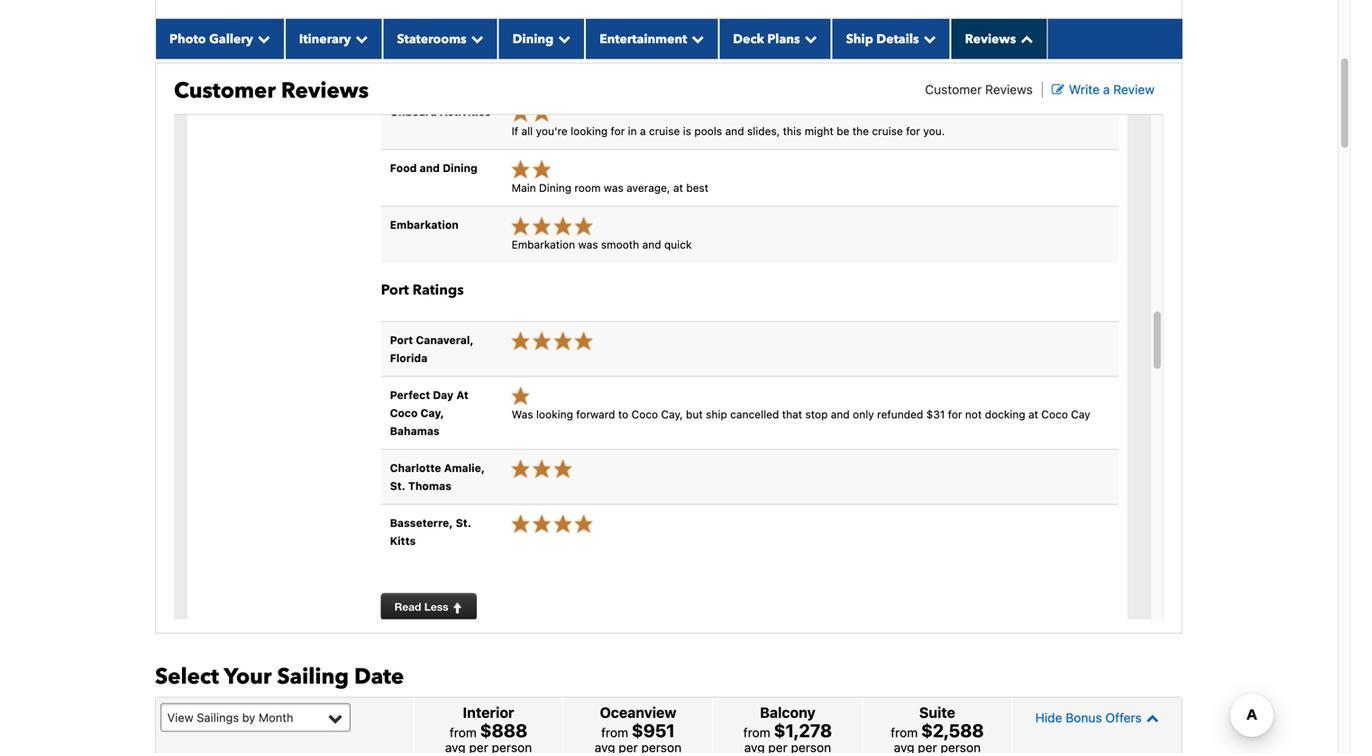 Task type: describe. For each thing, give the bounding box(es) containing it.
if
[[512, 125, 518, 138]]

date
[[354, 662, 404, 692]]

sailings
[[197, 711, 239, 725]]

and left only
[[831, 409, 850, 421]]

2 horizontal spatial for
[[948, 409, 962, 421]]

chevron down image for entertainment
[[687, 32, 704, 45]]

chevron down image for ship details
[[919, 32, 936, 45]]

be
[[837, 125, 850, 138]]

chevron down image for photo gallery
[[253, 32, 270, 45]]

was
[[512, 409, 533, 421]]

reviews button
[[951, 19, 1048, 59]]

dining inside dropdown button
[[513, 30, 554, 48]]

chevron down image for deck plans
[[800, 32, 817, 45]]

at
[[456, 389, 469, 401]]

deck
[[733, 30, 764, 48]]

but
[[686, 409, 703, 421]]

hide
[[1036, 711, 1062, 726]]

you're
[[536, 125, 568, 138]]

1 horizontal spatial coco
[[632, 409, 658, 421]]

$888
[[480, 720, 528, 741]]

embarkation was smooth and quick
[[512, 238, 692, 251]]

charlotte
[[390, 462, 441, 474]]

0 vertical spatial a
[[1103, 82, 1110, 97]]

that
[[782, 409, 802, 421]]

port for port ratings
[[381, 280, 409, 300]]

ship
[[846, 30, 873, 48]]

view sailings by month
[[167, 711, 293, 725]]

1 vertical spatial looking
[[536, 409, 573, 421]]

read less
[[394, 601, 452, 613]]

2 horizontal spatial coco
[[1042, 409, 1068, 421]]

$951
[[632, 720, 675, 741]]

1 vertical spatial dining
[[443, 162, 478, 175]]

and right food
[[420, 162, 440, 175]]

room
[[575, 182, 601, 194]]

0 horizontal spatial for
[[611, 125, 625, 138]]

canaveral,
[[416, 334, 474, 346]]

this
[[783, 125, 802, 138]]

st. inside basseterre, st. kitts
[[456, 517, 471, 529]]

from for $2,588
[[891, 726, 918, 740]]

from $888
[[450, 720, 528, 741]]

chevron up image for hide bonus offers
[[1142, 712, 1159, 725]]

might
[[805, 125, 834, 138]]

was looking forward to coco cay, but ship cancelled that stop and only refunded $31 for not docking at coco cay
[[512, 409, 1091, 421]]

pools
[[694, 125, 722, 138]]

embarkation for embarkation was smooth and quick
[[512, 238, 575, 251]]

stop
[[805, 409, 828, 421]]

is
[[683, 125, 691, 138]]

review
[[1113, 82, 1155, 97]]

0 horizontal spatial a
[[640, 125, 646, 138]]

amalie,
[[444, 462, 485, 474]]

florida
[[390, 352, 428, 364]]

write a review link
[[1052, 82, 1155, 97]]

select
[[155, 662, 219, 692]]

0 horizontal spatial was
[[578, 238, 598, 251]]

thomas
[[408, 480, 452, 493]]

coco inside "perfect day at coco cay, bahamas"
[[390, 407, 418, 419]]

onboard activities
[[390, 105, 491, 118]]

$2,588
[[921, 720, 984, 741]]

1 horizontal spatial customer reviews
[[925, 82, 1033, 97]]

staterooms
[[397, 30, 467, 48]]

1 vertical spatial at
[[1029, 409, 1039, 421]]

hide bonus offers
[[1036, 711, 1142, 726]]

embarkation for embarkation
[[390, 219, 459, 231]]

reviews left edit image
[[985, 82, 1033, 97]]

best
[[686, 182, 709, 194]]

quick
[[664, 238, 692, 251]]

cancelled
[[730, 409, 779, 421]]

interior
[[463, 704, 514, 721]]

2 cruise from the left
[[872, 125, 903, 138]]

not
[[965, 409, 982, 421]]

port canaveral, florida
[[390, 334, 474, 364]]

sailing
[[277, 662, 349, 692]]

reviews inside 'dropdown button'
[[965, 30, 1016, 48]]

refunded
[[877, 409, 923, 421]]

docking
[[985, 409, 1026, 421]]

hide bonus offers link
[[1017, 703, 1177, 734]]

edit image
[[1052, 83, 1065, 96]]

port ratings
[[381, 280, 464, 300]]

activities
[[440, 105, 491, 118]]



Task type: vqa. For each thing, say whether or not it's contained in the screenshot.
topmost 'a'
yes



Task type: locate. For each thing, give the bounding box(es) containing it.
chevron down image left 'dining' dropdown button
[[467, 32, 484, 45]]

and right pools
[[725, 125, 744, 138]]

chevron down image for staterooms
[[467, 32, 484, 45]]

customer reviews
[[174, 76, 369, 106], [925, 82, 1033, 97]]

1 vertical spatial was
[[578, 238, 598, 251]]

chevron down image left entertainment
[[554, 32, 571, 45]]

ship details
[[846, 30, 919, 48]]

for left the in
[[611, 125, 625, 138]]

food
[[390, 162, 417, 175]]

view
[[167, 711, 194, 725]]

all
[[522, 125, 533, 138]]

2 chevron down image from the left
[[351, 32, 368, 45]]

coco left cay
[[1042, 409, 1068, 421]]

1 horizontal spatial at
[[1029, 409, 1039, 421]]

plans
[[767, 30, 800, 48]]

from down the interior
[[450, 726, 477, 740]]

less
[[424, 601, 449, 613]]

1 chevron down image from the left
[[253, 32, 270, 45]]

reviews up customer reviews link
[[965, 30, 1016, 48]]

1 horizontal spatial st.
[[456, 517, 471, 529]]

2 from from the left
[[601, 726, 628, 740]]

from $951
[[601, 720, 675, 741]]

at
[[673, 182, 683, 194], [1029, 409, 1039, 421]]

was
[[604, 182, 624, 194], [578, 238, 598, 251]]

1 vertical spatial embarkation
[[512, 238, 575, 251]]

chevron down image inside ship details dropdown button
[[919, 32, 936, 45]]

average,
[[627, 182, 670, 194]]

1 horizontal spatial embarkation
[[512, 238, 575, 251]]

from for $888
[[450, 726, 477, 740]]

day
[[433, 389, 454, 401]]

was right room
[[604, 182, 624, 194]]

0 vertical spatial st.
[[390, 480, 405, 493]]

a right the in
[[640, 125, 646, 138]]

1 vertical spatial st.
[[456, 517, 471, 529]]

gallery
[[209, 30, 253, 48]]

for left 'you.'
[[906, 125, 920, 138]]

looking
[[571, 125, 608, 138], [536, 409, 573, 421]]

customer down gallery
[[174, 76, 276, 106]]

from
[[450, 726, 477, 740], [601, 726, 628, 740], [743, 726, 771, 740], [891, 726, 918, 740]]

0 horizontal spatial chevron up image
[[1016, 32, 1033, 45]]

entertainment button
[[585, 19, 719, 59]]

1 horizontal spatial cruise
[[872, 125, 903, 138]]

write a review
[[1069, 82, 1155, 97]]

port up florida
[[390, 334, 413, 346]]

embarkation down main
[[512, 238, 575, 251]]

$31
[[926, 409, 945, 421]]

basseterre,
[[390, 517, 453, 529]]

from inside from $1,278
[[743, 726, 771, 740]]

slides,
[[747, 125, 780, 138]]

deck plans
[[733, 30, 800, 48]]

perfect day at coco cay, bahamas
[[390, 389, 469, 438]]

main dining room was average, at best
[[512, 182, 709, 194]]

0 horizontal spatial embarkation
[[390, 219, 459, 231]]

oceanview
[[600, 704, 677, 721]]

for
[[611, 125, 625, 138], [906, 125, 920, 138], [948, 409, 962, 421]]

$1,278
[[774, 720, 832, 741]]

basseterre, st. kitts
[[390, 517, 471, 547]]

0 horizontal spatial chevron down image
[[554, 32, 571, 45]]

3 chevron down image from the left
[[800, 32, 817, 45]]

charlotte amalie, st. thomas
[[390, 462, 485, 493]]

to
[[618, 409, 629, 421]]

you.
[[923, 125, 945, 138]]

0 vertical spatial dining
[[513, 30, 554, 48]]

1 vertical spatial port
[[390, 334, 413, 346]]

if all you're looking for in a cruise is pools and slides, this might be the cruise for you.
[[512, 125, 945, 138]]

chevron down image inside entertainment dropdown button
[[687, 32, 704, 45]]

was left smooth
[[578, 238, 598, 251]]

chevron down image left itinerary
[[253, 32, 270, 45]]

4 from from the left
[[891, 726, 918, 740]]

st. right basseterre,
[[456, 517, 471, 529]]

from for $1,278
[[743, 726, 771, 740]]

chevron down image inside staterooms dropdown button
[[467, 32, 484, 45]]

port
[[381, 280, 409, 300], [390, 334, 413, 346]]

embarkation down the "food and dining"
[[390, 219, 459, 231]]

chevron down image
[[253, 32, 270, 45], [351, 32, 368, 45], [467, 32, 484, 45], [919, 32, 936, 45]]

coco right to
[[632, 409, 658, 421]]

month
[[259, 711, 293, 725]]

from inside from $888
[[450, 726, 477, 740]]

main
[[512, 182, 536, 194]]

0 horizontal spatial st.
[[390, 480, 405, 493]]

itinerary button
[[285, 19, 383, 59]]

perfect
[[390, 389, 430, 401]]

2 chevron down image from the left
[[687, 32, 704, 45]]

st.
[[390, 480, 405, 493], [456, 517, 471, 529]]

0 vertical spatial embarkation
[[390, 219, 459, 231]]

photo
[[169, 30, 206, 48]]

photo gallery
[[169, 30, 253, 48]]

customer reviews link
[[925, 82, 1033, 97]]

main content
[[146, 0, 1192, 754]]

chevron up image inside hide bonus offers link
[[1142, 712, 1159, 725]]

0 horizontal spatial customer reviews
[[174, 76, 369, 106]]

customer up 'you.'
[[925, 82, 982, 97]]

reviews down itinerary
[[281, 76, 369, 106]]

dining button
[[498, 19, 585, 59]]

0 horizontal spatial customer
[[174, 76, 276, 106]]

1 cruise from the left
[[649, 125, 680, 138]]

at right the "docking"
[[1029, 409, 1039, 421]]

1 horizontal spatial chevron down image
[[687, 32, 704, 45]]

port for port canaveral, florida
[[390, 334, 413, 346]]

port left "ratings"
[[381, 280, 409, 300]]

1 from from the left
[[450, 726, 477, 740]]

1 horizontal spatial a
[[1103, 82, 1110, 97]]

st. down charlotte
[[390, 480, 405, 493]]

photo gallery button
[[155, 19, 285, 59]]

1 horizontal spatial was
[[604, 182, 624, 194]]

0 horizontal spatial cay,
[[421, 407, 444, 419]]

suite
[[919, 704, 956, 721]]

and left quick
[[642, 238, 661, 251]]

0 vertical spatial looking
[[571, 125, 608, 138]]

0 horizontal spatial at
[[673, 182, 683, 194]]

cay, down day
[[421, 407, 444, 419]]

st. inside charlotte amalie, st. thomas
[[390, 480, 405, 493]]

looking right the was
[[536, 409, 573, 421]]

from left $2,588
[[891, 726, 918, 740]]

forward
[[576, 409, 615, 421]]

offers
[[1106, 711, 1142, 726]]

cruise left is
[[649, 125, 680, 138]]

chevron down image for dining
[[554, 32, 571, 45]]

at left best
[[673, 182, 683, 194]]

customer reviews down reviews 'dropdown button'
[[925, 82, 1033, 97]]

3 chevron down image from the left
[[467, 32, 484, 45]]

read
[[394, 601, 421, 613]]

deck plans button
[[719, 19, 832, 59]]

chevron down image inside photo gallery dropdown button
[[253, 32, 270, 45]]

cay
[[1071, 409, 1091, 421]]

1 horizontal spatial chevron up image
[[1142, 712, 1159, 725]]

main content containing customer reviews
[[146, 0, 1192, 754]]

chevron down image inside 'dining' dropdown button
[[554, 32, 571, 45]]

chevron up image inside reviews 'dropdown button'
[[1016, 32, 1033, 45]]

2 horizontal spatial chevron down image
[[800, 32, 817, 45]]

in
[[628, 125, 637, 138]]

4 chevron down image from the left
[[919, 32, 936, 45]]

chevron down image left deck
[[687, 32, 704, 45]]

from inside from $951
[[601, 726, 628, 740]]

cay, inside "perfect day at coco cay, bahamas"
[[421, 407, 444, 419]]

chevron down image left the ship
[[800, 32, 817, 45]]

bonus
[[1066, 711, 1102, 726]]

3 from from the left
[[743, 726, 771, 740]]

view sailings by month link
[[160, 703, 351, 732]]

dining
[[513, 30, 554, 48], [443, 162, 478, 175], [539, 182, 572, 194]]

customer
[[174, 76, 276, 106], [925, 82, 982, 97]]

bahamas
[[390, 425, 440, 438]]

1 vertical spatial a
[[640, 125, 646, 138]]

a right write
[[1103, 82, 1110, 97]]

coco down perfect
[[390, 407, 418, 419]]

0 horizontal spatial cruise
[[649, 125, 680, 138]]

write
[[1069, 82, 1100, 97]]

staterooms button
[[383, 19, 498, 59]]

chevron down image inside deck plans dropdown button
[[800, 32, 817, 45]]

food and dining
[[390, 162, 478, 175]]

onboard
[[390, 105, 437, 118]]

2 vertical spatial dining
[[539, 182, 572, 194]]

0 vertical spatial chevron up image
[[1016, 32, 1033, 45]]

1 horizontal spatial customer
[[925, 82, 982, 97]]

ship
[[706, 409, 727, 421]]

port inside port canaveral, florida
[[390, 334, 413, 346]]

cruise right the
[[872, 125, 903, 138]]

cruise
[[649, 125, 680, 138], [872, 125, 903, 138]]

kitts
[[390, 535, 416, 547]]

itinerary
[[299, 30, 351, 48]]

chevron up image right bonus
[[1142, 712, 1159, 725]]

from down oceanview at bottom
[[601, 726, 628, 740]]

by
[[242, 711, 255, 725]]

chevron up image for reviews
[[1016, 32, 1033, 45]]

customer reviews down gallery
[[174, 76, 369, 106]]

from down balcony
[[743, 726, 771, 740]]

0 horizontal spatial coco
[[390, 407, 418, 419]]

1 vertical spatial chevron up image
[[1142, 712, 1159, 725]]

chevron down image left staterooms on the left top
[[351, 32, 368, 45]]

cay, left the 'but'
[[661, 409, 683, 421]]

1 horizontal spatial for
[[906, 125, 920, 138]]

chevron down image right the ship
[[919, 32, 936, 45]]

for left not
[[948, 409, 962, 421]]

chevron down image
[[554, 32, 571, 45], [687, 32, 704, 45], [800, 32, 817, 45]]

only
[[853, 409, 874, 421]]

select your sailing date
[[155, 662, 404, 692]]

your
[[224, 662, 272, 692]]

from $2,588
[[891, 720, 984, 741]]

from for $951
[[601, 726, 628, 740]]

chevron up image
[[1016, 32, 1033, 45], [1142, 712, 1159, 725]]

looking right "you're"
[[571, 125, 608, 138]]

smooth
[[601, 238, 639, 251]]

details
[[877, 30, 919, 48]]

chevron up image up customer reviews link
[[1016, 32, 1033, 45]]

0 vertical spatial was
[[604, 182, 624, 194]]

1 horizontal spatial cay,
[[661, 409, 683, 421]]

from $1,278
[[743, 720, 832, 741]]

1 chevron down image from the left
[[554, 32, 571, 45]]

read less button
[[381, 594, 477, 621]]

0 vertical spatial port
[[381, 280, 409, 300]]

0 vertical spatial at
[[673, 182, 683, 194]]

chevron down image inside the itinerary dropdown button
[[351, 32, 368, 45]]

from inside from $2,588
[[891, 726, 918, 740]]

chevron down image for itinerary
[[351, 32, 368, 45]]

the
[[853, 125, 869, 138]]



